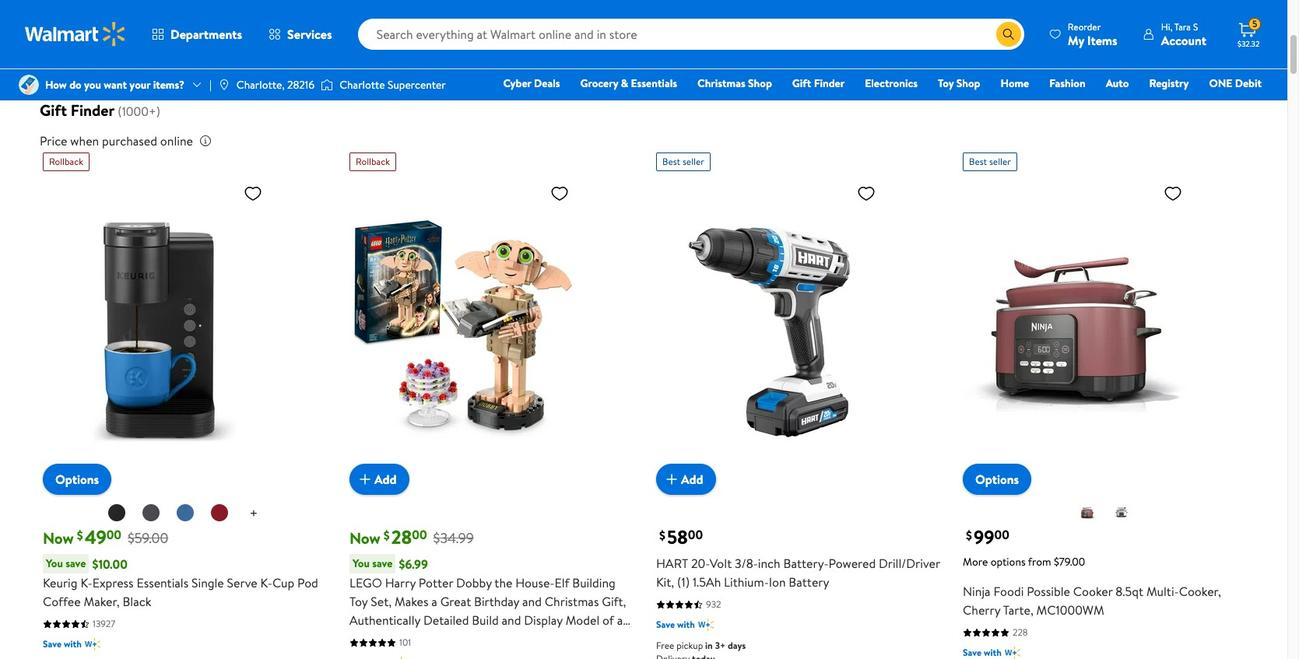 Task type: describe. For each thing, give the bounding box(es) containing it.
electronics link
[[858, 75, 925, 92]]

kit,
[[656, 574, 674, 591]]

maker,
[[84, 593, 120, 610]]

items?
[[153, 77, 184, 93]]

toy inside toy shop link
[[938, 76, 954, 91]]

how do you want your items?
[[45, 77, 184, 93]]

(1)
[[677, 574, 690, 591]]

hart 20-volt 3/8-inch battery-powered drill/driver kit, (1) 1.5ah lithium-ion battery image
[[656, 178, 882, 483]]

walmart+
[[1215, 97, 1262, 113]]

$32.32
[[1238, 38, 1260, 49]]

99
[[974, 524, 994, 550]]

$ inside now $ 28 00 $34.99
[[384, 527, 390, 544]]

now for 49
[[43, 528, 74, 549]]

in-
[[165, 54, 178, 70]]

shop for toy shop
[[956, 76, 980, 91]]

display
[[524, 612, 563, 629]]

home
[[1001, 76, 1029, 91]]

13927
[[93, 617, 115, 631]]

fashion link
[[1042, 75, 1093, 92]]

save for 28
[[372, 556, 393, 571]]

28
[[391, 524, 412, 550]]

28216
[[287, 77, 315, 93]]

items
[[1087, 32, 1118, 49]]

matte gray image
[[141, 504, 160, 522]]

hart
[[656, 555, 688, 572]]

tools & home improvement button
[[351, 0, 505, 27]]

& for essentials
[[621, 76, 628, 91]]

video
[[530, 4, 557, 19]]

s
[[1193, 20, 1198, 33]]

all filters button
[[40, 50, 129, 75]]

charlotte
[[340, 77, 385, 93]]

00 inside $ 99 00
[[994, 527, 1009, 544]]

seller for 58
[[683, 155, 704, 168]]

options
[[991, 554, 1026, 570]]

powered
[[829, 555, 876, 572]]

ion
[[769, 574, 786, 591]]

1 vertical spatial with
[[64, 638, 82, 651]]

finder for gift finder
[[814, 76, 845, 91]]

drill/driver
[[879, 555, 940, 572]]

$10.00
[[92, 555, 128, 573]]

serve
[[227, 575, 257, 592]]

0 horizontal spatial a
[[431, 593, 437, 610]]

black image
[[107, 504, 126, 522]]

possible
[[1027, 583, 1070, 600]]

cyber deals
[[503, 76, 560, 91]]

00 inside now $ 28 00 $34.99
[[412, 527, 427, 544]]

home
[[400, 4, 427, 19]]

gift cards
[[787, 4, 833, 19]]

0 vertical spatial with
[[677, 618, 695, 631]]

fashion
[[1049, 76, 1086, 91]]

when
[[70, 132, 99, 150]]

2 gifts from the left
[[1064, 4, 1086, 19]]

add button for 58
[[656, 464, 716, 495]]

auto link
[[1099, 75, 1136, 92]]

elephant
[[901, 4, 942, 19]]

0 vertical spatial walmart plus image
[[698, 617, 714, 633]]

add to favorites list, ninja foodi possible cooker 8.5qt multi-cooker, cherry tarte, mc1000wm image
[[1164, 184, 1182, 203]]

Search search field
[[358, 19, 1024, 50]]

deals
[[534, 76, 560, 91]]

charlotte,
[[237, 77, 285, 93]]

coffee
[[43, 593, 81, 610]]

1 vertical spatial |
[[209, 77, 212, 93]]

pod
[[297, 575, 318, 592]]

video games
[[530, 4, 590, 19]]

| inside sort and filter section element
[[1128, 54, 1130, 71]]

sports, outdoors & fitness
[[627, 4, 749, 19]]

video games button
[[517, 0, 602, 27]]

 image for how do you want your items?
[[19, 75, 39, 95]]

red image
[[210, 504, 229, 522]]

save with for walmart plus image to the top
[[43, 638, 82, 651]]

lego
[[349, 575, 382, 592]]

save with for the topmost walmart plus icon
[[656, 618, 695, 631]]

cherry
[[963, 602, 1000, 619]]

character,
[[396, 631, 452, 648]]

58
[[667, 524, 688, 550]]

toy inside you save $6.99 lego harry potter dobby the house-elf building toy set, makes a great birthday and christmas gift, authentically detailed build and display model of a beloved character, 76421
[[349, 593, 368, 610]]

cooker
[[1073, 583, 1113, 600]]

steam white image
[[1112, 504, 1131, 522]]

personalized gifts button
[[990, 0, 1098, 27]]

20-
[[691, 555, 710, 572]]

price
[[40, 132, 67, 150]]

group containing tools & home improvement
[[77, 0, 1210, 30]]

video games list item
[[514, 0, 606, 30]]

navy image
[[176, 504, 194, 522]]

options link for 99
[[963, 464, 1032, 495]]

electronics
[[865, 76, 918, 91]]

home link
[[994, 75, 1036, 92]]

free pickup in 3+ days
[[656, 639, 746, 652]]

add to cart image
[[356, 470, 374, 489]]

detailed
[[423, 612, 469, 629]]

cooker,
[[1179, 583, 1221, 600]]

add to favorites list, hart 20-volt 3/8-inch battery-powered drill/driver kit, (1) 1.5ah lithium-ion battery image
[[857, 184, 876, 203]]

improvement
[[429, 4, 492, 19]]

cherry tarte image
[[1078, 504, 1097, 522]]

101
[[399, 636, 411, 649]]

lego harry potter dobby the house-elf building toy set, makes a great birthday and christmas gift, authentically detailed build and display model of a beloved character, 76421 image
[[349, 178, 575, 483]]

in-store button
[[135, 50, 219, 75]]

all
[[69, 54, 82, 70]]

auto
[[1106, 76, 1129, 91]]

0 vertical spatial and
[[522, 593, 542, 610]]

add button for $34.99
[[349, 464, 409, 495]]

build
[[472, 612, 499, 629]]

toy shop link
[[931, 75, 987, 92]]

$79.00
[[1054, 554, 1085, 570]]

reorder my items
[[1068, 20, 1118, 49]]

save for the topmost walmart plus icon
[[656, 618, 675, 631]]

5 $32.32
[[1238, 17, 1260, 49]]

cyber
[[503, 76, 531, 91]]

options for $59.00
[[55, 471, 99, 488]]

(1000+)
[[118, 103, 160, 120]]

keurig k-express essentials single serve k-cup pod coffee maker, black image
[[43, 178, 269, 483]]

1 gifts from the left
[[944, 4, 966, 19]]

filters
[[84, 54, 112, 70]]

personalized
[[1003, 4, 1062, 19]]

gift,
[[602, 593, 626, 610]]

gift for gift finder
[[792, 76, 811, 91]]

you for 28
[[353, 556, 370, 571]]

hi, tara s account
[[1161, 20, 1207, 49]]

price when purchased online
[[40, 132, 193, 150]]

free
[[656, 639, 674, 652]]

1 horizontal spatial essentials
[[631, 76, 677, 91]]

set,
[[371, 593, 392, 610]]

sports, outdoors & fitness button
[[615, 0, 762, 27]]

beloved
[[349, 631, 393, 648]]



Task type: vqa. For each thing, say whether or not it's contained in the screenshot.
'Customize Cake' related to Barbie Sheet Cake
no



Task type: locate. For each thing, give the bounding box(es) containing it.
a right of
[[617, 612, 623, 629]]

1 add from the left
[[374, 471, 397, 488]]

christmas down search search box
[[697, 76, 745, 91]]

best for 58
[[662, 155, 680, 168]]

2 seller from the left
[[989, 155, 1011, 168]]

gift inside button
[[787, 4, 805, 19]]

store
[[178, 54, 202, 70]]

add for 58
[[681, 471, 703, 488]]

finder inside gift finder link
[[814, 76, 845, 91]]

1 horizontal spatial best seller
[[969, 155, 1011, 168]]

save
[[66, 556, 86, 571], [372, 556, 393, 571]]

gift down how
[[40, 100, 67, 121]]

walmart plus image down 228
[[1005, 645, 1020, 659]]

gifts right elephant
[[944, 4, 966, 19]]

best seller for 99
[[969, 155, 1011, 168]]

ninja foodi possible cooker 8.5qt multi-cooker, cherry tarte, mc1000wm
[[963, 583, 1221, 619]]

seller for 99
[[989, 155, 1011, 168]]

1 horizontal spatial you
[[353, 556, 370, 571]]

1 horizontal spatial shop
[[956, 76, 980, 91]]

2 now from the left
[[349, 528, 380, 549]]

2 add from the left
[[681, 471, 703, 488]]

with down coffee
[[64, 638, 82, 651]]

k- right serve
[[260, 575, 272, 592]]

& right the grocery
[[621, 76, 628, 91]]

2 you from the left
[[353, 556, 370, 571]]

1 horizontal spatial  image
[[321, 77, 333, 93]]

$ left 28
[[384, 527, 390, 544]]

2 save from the left
[[372, 556, 393, 571]]

departments
[[170, 26, 242, 43]]

& left fitness
[[708, 4, 716, 19]]

|
[[1128, 54, 1130, 71], [209, 77, 212, 93]]

save with down coffee
[[43, 638, 82, 651]]

group
[[77, 0, 1210, 30]]

battery-
[[783, 555, 829, 572]]

now for 28
[[349, 528, 380, 549]]

legal information image
[[199, 135, 212, 147]]

one
[[1209, 76, 1233, 91]]

walmart plus image
[[85, 637, 100, 652], [391, 655, 407, 659]]

add to cart image
[[662, 470, 681, 489]]

you
[[46, 556, 63, 571], [353, 556, 370, 571]]

keurig
[[43, 575, 77, 592]]

add to favorites list, lego harry potter dobby the house-elf building toy set, makes a great birthday and christmas gift, authentically detailed build and display model of a beloved character, 76421 image
[[550, 184, 569, 203]]

& inside button
[[708, 4, 716, 19]]

finder
[[814, 76, 845, 91], [71, 100, 115, 121]]

now $ 28 00 $34.99
[[349, 524, 474, 550]]

1 vertical spatial save with
[[43, 638, 82, 651]]

1 horizontal spatial christmas
[[697, 76, 745, 91]]

1 horizontal spatial save
[[656, 618, 675, 631]]

$ 99 00
[[966, 524, 1009, 550]]

options
[[55, 471, 99, 488], [975, 471, 1019, 488]]

essentials up black
[[137, 575, 189, 592]]

tools & home improvement
[[363, 4, 492, 19]]

walmart+ link
[[1208, 97, 1269, 114]]

gift left cards
[[787, 4, 805, 19]]

0 horizontal spatial best
[[662, 155, 680, 168]]

gifts
[[944, 4, 966, 19], [1064, 4, 1086, 19]]

0 horizontal spatial |
[[209, 77, 212, 93]]

finder for gift finder (1000+)
[[71, 100, 115, 121]]

shop left gift finder
[[748, 76, 772, 91]]

00 inside now $ 49 00 $59.00
[[106, 527, 121, 544]]

0 horizontal spatial  image
[[19, 75, 39, 95]]

0 horizontal spatial christmas
[[545, 593, 599, 610]]

1 horizontal spatial k-
[[260, 575, 272, 592]]

| down the in-store button
[[209, 77, 212, 93]]

0 horizontal spatial best seller
[[662, 155, 704, 168]]

christmas down "elf"
[[545, 593, 599, 610]]

0 horizontal spatial options
[[55, 471, 99, 488]]

$ 58 00
[[659, 524, 703, 550]]

departments button
[[139, 16, 255, 53]]

christmas shop link
[[690, 75, 779, 92]]

the
[[495, 575, 513, 592]]

elf
[[555, 575, 569, 592]]

with up pickup at the bottom right
[[677, 618, 695, 631]]

rollback down price
[[49, 155, 83, 168]]

1 horizontal spatial toy
[[938, 76, 954, 91]]

0 horizontal spatial options link
[[43, 464, 111, 495]]

options up $ 99 00
[[975, 471, 1019, 488]]

$ inside $ 99 00
[[966, 527, 972, 544]]

now left 28
[[349, 528, 380, 549]]

2 best from the left
[[969, 155, 987, 168]]

1 horizontal spatial walmart plus image
[[391, 655, 407, 659]]

1 horizontal spatial walmart plus image
[[1005, 645, 1020, 659]]

2 best seller from the left
[[969, 155, 1011, 168]]

1 vertical spatial a
[[617, 612, 623, 629]]

toy down lego
[[349, 593, 368, 610]]

and
[[522, 593, 542, 610], [502, 612, 521, 629]]

4 00 from the left
[[994, 527, 1009, 544]]

1 k- from the left
[[80, 575, 92, 592]]

0 vertical spatial walmart plus image
[[85, 637, 100, 652]]

essentials
[[631, 76, 677, 91], [137, 575, 189, 592]]

0 horizontal spatial you
[[46, 556, 63, 571]]

2 vertical spatial gift
[[40, 100, 67, 121]]

1 vertical spatial and
[[502, 612, 521, 629]]

& for home
[[390, 4, 397, 19]]

in-store
[[165, 54, 202, 70]]

0 vertical spatial save with
[[656, 618, 695, 631]]

you save $6.99 lego harry potter dobby the house-elf building toy set, makes a great birthday and christmas gift, authentically detailed build and display model of a beloved character, 76421
[[349, 555, 626, 648]]

best seller for 58
[[662, 155, 704, 168]]

ninja foodi possible cooker 8.5qt multi-cooker, cherry tarte, mc1000wm image
[[963, 178, 1189, 483]]

options up 49
[[55, 471, 99, 488]]

add up $ 58 00
[[681, 471, 703, 488]]

0 vertical spatial |
[[1128, 54, 1130, 71]]

1 horizontal spatial and
[[522, 593, 542, 610]]

1 options from the left
[[55, 471, 99, 488]]

1 horizontal spatial best
[[969, 155, 987, 168]]

save with
[[656, 618, 695, 631], [43, 638, 82, 651]]

4 $ from the left
[[966, 527, 972, 544]]

1 horizontal spatial save with
[[656, 618, 695, 631]]

you inside you save $6.99 lego harry potter dobby the house-elf building toy set, makes a great birthday and christmas gift, authentically detailed build and display model of a beloved character, 76421
[[353, 556, 370, 571]]

walmart image
[[25, 22, 126, 47]]

walmart plus image up in
[[698, 617, 714, 633]]

you up 'keurig'
[[46, 556, 63, 571]]

0 vertical spatial toy
[[938, 76, 954, 91]]

add up 28
[[374, 471, 397, 488]]

1 horizontal spatial options
[[975, 471, 1019, 488]]

1 horizontal spatial &
[[621, 76, 628, 91]]

registry link
[[1142, 75, 1196, 92]]

1 00 from the left
[[106, 527, 121, 544]]

1 vertical spatial finder
[[71, 100, 115, 121]]

$ left "99"
[[966, 527, 972, 544]]

volt
[[710, 555, 732, 572]]

walmart plus image down 101
[[391, 655, 407, 659]]

1 vertical spatial toy
[[349, 593, 368, 610]]

add to favorites list, keurig k-express essentials single serve k-cup pod coffee maker, black image
[[244, 184, 262, 203]]

1 horizontal spatial |
[[1128, 54, 1130, 71]]

3+
[[715, 639, 726, 652]]

1 horizontal spatial finder
[[814, 76, 845, 91]]

1 horizontal spatial rollback
[[356, 155, 390, 168]]

cyber deals link
[[496, 75, 567, 92]]

2 k- from the left
[[260, 575, 272, 592]]

$ inside $ 58 00
[[659, 527, 665, 544]]

0 horizontal spatial toy
[[349, 593, 368, 610]]

$6.99
[[399, 555, 428, 573]]

k-
[[80, 575, 92, 592], [260, 575, 272, 592]]

0 horizontal spatial with
[[64, 638, 82, 651]]

 image left how
[[19, 75, 39, 95]]

1 horizontal spatial save
[[372, 556, 393, 571]]

0 vertical spatial essentials
[[631, 76, 677, 91]]

list item up store on the top of the page
[[186, 0, 257, 30]]

now $ 49 00 $59.00
[[43, 524, 168, 550]]

registry
[[1149, 76, 1189, 91]]

 image
[[218, 79, 230, 91]]

you save $10.00 keurig k-express essentials single serve k-cup pod coffee maker, black
[[43, 555, 318, 610]]

0 vertical spatial save
[[656, 618, 675, 631]]

christmas shop
[[697, 76, 772, 91]]

and down the birthday
[[502, 612, 521, 629]]

toy right the electronics link on the right top
[[938, 76, 954, 91]]

save up free
[[656, 618, 675, 631]]

white elephant gifts list item
[[855, 0, 981, 30]]

you for 49
[[46, 556, 63, 571]]

0 horizontal spatial add button
[[349, 464, 409, 495]]

0 horizontal spatial walmart plus image
[[698, 617, 714, 633]]

purchased
[[102, 132, 157, 150]]

 image right the 28216
[[321, 77, 333, 93]]

options link for $59.00
[[43, 464, 111, 495]]

1 options link from the left
[[43, 464, 111, 495]]

Walmart Site-Wide search field
[[358, 19, 1024, 50]]

walmart plus image
[[698, 617, 714, 633], [1005, 645, 1020, 659]]

& inside 'button'
[[390, 4, 397, 19]]

a down potter in the left of the page
[[431, 593, 437, 610]]

outdoors
[[663, 4, 706, 19]]

1 vertical spatial walmart plus image
[[391, 655, 407, 659]]

2 $ from the left
[[384, 527, 390, 544]]

1 rollback from the left
[[49, 155, 83, 168]]

single
[[192, 575, 224, 592]]

0 horizontal spatial shop
[[748, 76, 772, 91]]

00 up options
[[994, 527, 1009, 544]]

0 vertical spatial gift
[[787, 4, 805, 19]]

sports, outdoors & fitness list item
[[612, 0, 765, 30]]

2 add button from the left
[[656, 464, 716, 495]]

list item
[[186, 0, 257, 30], [264, 0, 342, 30]]

1 add button from the left
[[349, 464, 409, 495]]

1 list item from the left
[[186, 0, 257, 30]]

save for 49
[[66, 556, 86, 571]]

1 horizontal spatial gifts
[[1064, 4, 1086, 19]]

0 horizontal spatial essentials
[[137, 575, 189, 592]]

00 inside $ 58 00
[[688, 527, 703, 544]]

save up lego
[[372, 556, 393, 571]]

0 horizontal spatial gifts
[[944, 4, 966, 19]]

toy shop
[[938, 76, 980, 91]]

you up lego
[[353, 556, 370, 571]]

0 vertical spatial christmas
[[697, 76, 745, 91]]

0 horizontal spatial seller
[[683, 155, 704, 168]]

options link up $ 99 00
[[963, 464, 1032, 495]]

shop left the home link at top
[[956, 76, 980, 91]]

1 vertical spatial essentials
[[137, 575, 189, 592]]

personalized gifts list item
[[987, 0, 1101, 30]]

1 vertical spatial christmas
[[545, 593, 599, 610]]

1.5ah
[[693, 574, 721, 591]]

your
[[129, 77, 150, 93]]

now left 49
[[43, 528, 74, 549]]

sort and filter section element
[[21, 37, 1266, 87]]

how
[[45, 77, 67, 93]]

save inside you save $6.99 lego harry potter dobby the house-elf building toy set, makes a great birthday and christmas gift, authentically detailed build and display model of a beloved character, 76421
[[372, 556, 393, 571]]

house-
[[515, 575, 555, 592]]

1 horizontal spatial add
[[681, 471, 703, 488]]

more
[[963, 554, 988, 570]]

harry
[[385, 575, 416, 592]]

essentials inside you save $10.00 keurig k-express essentials single serve k-cup pod coffee maker, black
[[137, 575, 189, 592]]

by
[[1109, 54, 1122, 71]]

shop for christmas shop
[[748, 76, 772, 91]]

0 horizontal spatial list item
[[186, 0, 257, 30]]

8.5qt
[[1116, 583, 1144, 600]]

options for 99
[[975, 471, 1019, 488]]

76421
[[455, 631, 486, 648]]

1 horizontal spatial options link
[[963, 464, 1032, 495]]

00 up 20-
[[688, 527, 703, 544]]

2 00 from the left
[[412, 527, 427, 544]]

1 save from the left
[[66, 556, 86, 571]]

essentials right the grocery
[[631, 76, 677, 91]]

you inside you save $10.00 keurig k-express essentials single serve k-cup pod coffee maker, black
[[46, 556, 63, 571]]

1 horizontal spatial list item
[[264, 0, 342, 30]]

walmart plus image down 13927
[[85, 637, 100, 652]]

and down the house-
[[522, 593, 542, 610]]

1 best from the left
[[662, 155, 680, 168]]

save down coffee
[[43, 638, 62, 651]]

k- up maker,
[[80, 575, 92, 592]]

00 up $6.99
[[412, 527, 427, 544]]

0 horizontal spatial add
[[374, 471, 397, 488]]

options link
[[43, 464, 111, 495], [963, 464, 1032, 495]]

save
[[656, 618, 675, 631], [43, 638, 62, 651]]

tools & home improvement list item
[[348, 0, 508, 30]]

1 best seller from the left
[[662, 155, 704, 168]]

add for $34.99
[[374, 471, 397, 488]]

hi,
[[1161, 20, 1172, 33]]

finder down the you
[[71, 100, 115, 121]]

rollback for 28
[[356, 155, 390, 168]]

1 vertical spatial gift
[[792, 76, 811, 91]]

0 horizontal spatial rollback
[[49, 155, 83, 168]]

multi-
[[1146, 583, 1179, 600]]

gift cards list item
[[771, 0, 849, 30]]

add button up $ 58 00
[[656, 464, 716, 495]]

$ left 49
[[77, 527, 83, 544]]

now inside now $ 28 00 $34.99
[[349, 528, 380, 549]]

white elephant gifts button
[[858, 0, 978, 27]]

3 00 from the left
[[688, 527, 703, 544]]

gift for gift cards
[[787, 4, 805, 19]]

with
[[677, 618, 695, 631], [64, 638, 82, 651]]

1 you from the left
[[46, 556, 63, 571]]

1 horizontal spatial with
[[677, 618, 695, 631]]

do
[[69, 77, 81, 93]]

express
[[92, 575, 134, 592]]

1 horizontal spatial seller
[[989, 155, 1011, 168]]

add button
[[349, 464, 409, 495], [656, 464, 716, 495]]

save with up free
[[656, 618, 695, 631]]

rollback for 49
[[49, 155, 83, 168]]

model
[[566, 612, 600, 629]]

0 horizontal spatial save
[[66, 556, 86, 571]]

in
[[705, 639, 713, 652]]

1 horizontal spatial a
[[617, 612, 623, 629]]

0 horizontal spatial save
[[43, 638, 62, 651]]

gift right christmas shop link
[[792, 76, 811, 91]]

0 horizontal spatial and
[[502, 612, 521, 629]]

& right tools
[[390, 4, 397, 19]]

1 horizontal spatial add button
[[656, 464, 716, 495]]

list item up the 28216
[[264, 0, 342, 30]]

makes
[[395, 593, 429, 610]]

 image
[[19, 75, 39, 95], [321, 77, 333, 93]]

christmas inside you save $6.99 lego harry potter dobby the house-elf building toy set, makes a great birthday and christmas gift, authentically detailed build and display model of a beloved character, 76421
[[545, 593, 599, 610]]

save for walmart plus image to the top
[[43, 638, 62, 651]]

gifts up reorder
[[1064, 4, 1086, 19]]

one debit walmart+
[[1209, 76, 1262, 113]]

2 rollback from the left
[[356, 155, 390, 168]]

2 list item from the left
[[264, 0, 342, 30]]

$ left 58
[[659, 527, 665, 544]]

228
[[1013, 626, 1028, 639]]

1 shop from the left
[[748, 76, 772, 91]]

$34.99
[[433, 528, 474, 548]]

1 $ from the left
[[77, 527, 83, 544]]

2 options from the left
[[975, 471, 1019, 488]]

1 horizontal spatial now
[[349, 528, 380, 549]]

2 shop from the left
[[956, 76, 980, 91]]

gift for gift finder (1000+)
[[40, 100, 67, 121]]

games
[[560, 4, 590, 19]]

1 vertical spatial walmart plus image
[[1005, 645, 1020, 659]]

0 vertical spatial finder
[[814, 76, 845, 91]]

tools
[[363, 4, 387, 19]]

932
[[706, 598, 721, 611]]

1 seller from the left
[[683, 155, 704, 168]]

0 horizontal spatial now
[[43, 528, 74, 549]]

add button up 28
[[349, 464, 409, 495]]

1 now from the left
[[43, 528, 74, 549]]

rollback down charlotte on the left top
[[356, 155, 390, 168]]

account
[[1161, 32, 1207, 49]]

1 vertical spatial save
[[43, 638, 62, 651]]

one debit link
[[1202, 75, 1269, 92]]

$ inside now $ 49 00 $59.00
[[77, 527, 83, 544]]

save up 'keurig'
[[66, 556, 86, 571]]

0 horizontal spatial &
[[390, 4, 397, 19]]

0 horizontal spatial k-
[[80, 575, 92, 592]]

tara
[[1174, 20, 1191, 33]]

0 horizontal spatial save with
[[43, 638, 82, 651]]

more options from $79.00
[[963, 554, 1085, 570]]

best for 99
[[969, 155, 987, 168]]

gift cards button
[[774, 0, 845, 27]]

0 horizontal spatial walmart plus image
[[85, 637, 100, 652]]

| right the by
[[1128, 54, 1130, 71]]

2 options link from the left
[[963, 464, 1032, 495]]

2 horizontal spatial &
[[708, 4, 716, 19]]

grocery & essentials link
[[573, 75, 684, 92]]

now inside now $ 49 00 $59.00
[[43, 528, 74, 549]]

search icon image
[[1002, 28, 1015, 40]]

finder left electronics
[[814, 76, 845, 91]]

00 down black image
[[106, 527, 121, 544]]

 image for charlotte supercenter
[[321, 77, 333, 93]]

0 horizontal spatial finder
[[71, 100, 115, 121]]

save inside you save $10.00 keurig k-express essentials single serve k-cup pod coffee maker, black
[[66, 556, 86, 571]]

0 vertical spatial a
[[431, 593, 437, 610]]

3 $ from the left
[[659, 527, 665, 544]]

best
[[662, 155, 680, 168], [969, 155, 987, 168]]

options link up black image
[[43, 464, 111, 495]]



